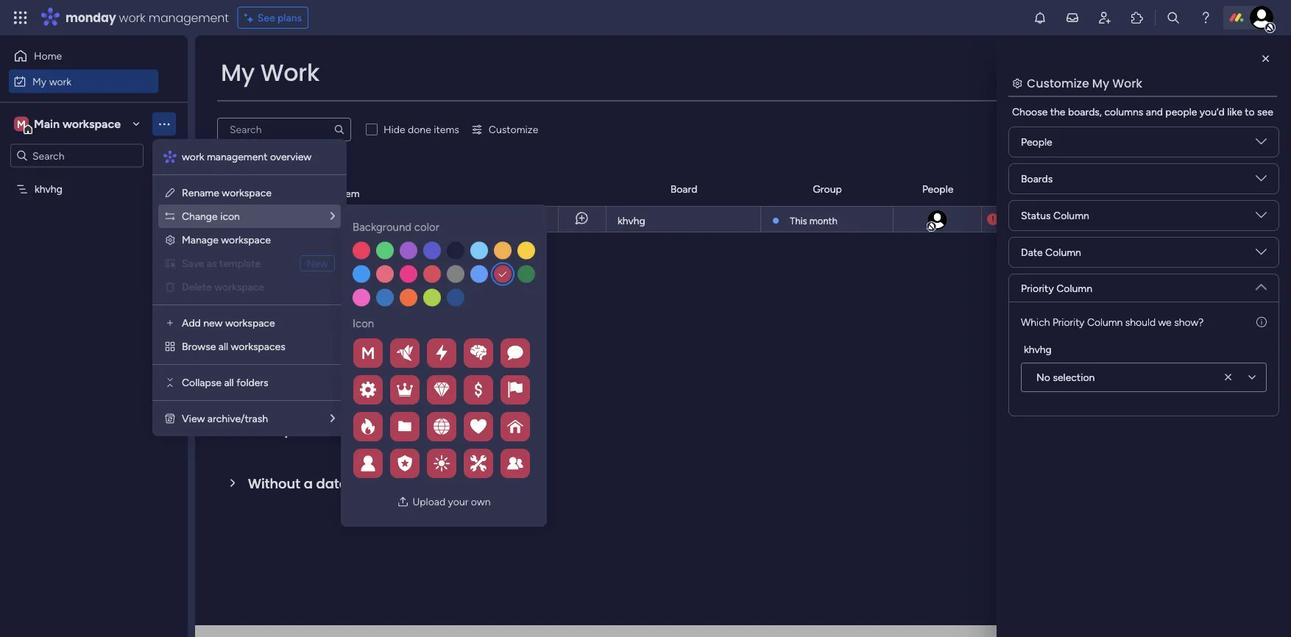 Task type: vqa. For each thing, say whether or not it's contained in the screenshot.
the New Doc
no



Task type: describe. For each thing, give the bounding box(es) containing it.
help image
[[1199, 10, 1214, 25]]

new
[[203, 317, 223, 330]]

1 inside past dates / 1 item
[[332, 187, 337, 200]]

browse all workspaces image
[[164, 341, 176, 353]]

v2 overdue deadline image
[[988, 212, 999, 226]]

status for status column
[[1022, 210, 1051, 222]]

icon
[[353, 317, 374, 330]]

m inside workspace icon
[[17, 118, 26, 130]]

gary orlando image inside main content
[[927, 209, 949, 231]]

priority column
[[1022, 282, 1093, 295]]

apps image
[[1131, 10, 1145, 25]]

a
[[304, 475, 313, 493]]

collapse all folders
[[182, 377, 269, 389]]

rename
[[182, 187, 219, 199]]

work inside menu
[[182, 151, 204, 163]]

collapse
[[182, 377, 222, 389]]

my work button
[[9, 70, 158, 93]]

board
[[671, 183, 698, 196]]

group
[[813, 183, 842, 196]]

am
[[1070, 214, 1084, 225]]

khvhg link
[[616, 207, 752, 233]]

icon
[[220, 210, 240, 223]]

plans
[[278, 11, 302, 24]]

select product image
[[13, 10, 28, 25]]

/ left new
[[293, 263, 300, 281]]

/ left icon
[[316, 316, 323, 334]]

column for priority column
[[1057, 282, 1093, 295]]

choose
[[1013, 106, 1048, 118]]

done
[[408, 123, 431, 136]]

the
[[1051, 106, 1066, 118]]

photo icon image
[[397, 496, 409, 508]]

manage
[[182, 234, 219, 246]]

list arrow image
[[331, 211, 335, 222]]

all for browse
[[219, 341, 228, 353]]

my work
[[221, 56, 320, 89]]

khvhg group
[[1022, 342, 1267, 393]]

own
[[471, 496, 491, 509]]

workspace for rename workspace
[[222, 187, 272, 199]]

workspace for manage workspace
[[221, 234, 271, 246]]

1 horizontal spatial gary orlando image
[[1251, 6, 1274, 29]]

which priority column should we show?
[[1022, 316, 1204, 328]]

overview
[[270, 151, 312, 163]]

should
[[1126, 316, 1156, 328]]

customize button
[[465, 118, 545, 141]]

this month
[[790, 215, 838, 227]]

dapulse dropdown down arrow image for boards
[[1256, 136, 1267, 153]]

manage workspace
[[182, 234, 271, 246]]

background color
[[353, 221, 439, 234]]

1 horizontal spatial people
[[1022, 136, 1053, 148]]

rename workspace
[[182, 187, 272, 199]]

change icon image
[[164, 211, 176, 222]]

week for next
[[281, 369, 316, 387]]

project
[[239, 214, 273, 226]]

1 horizontal spatial work
[[1113, 75, 1143, 91]]

selection
[[1053, 372, 1095, 384]]

as
[[207, 257, 217, 270]]

workspaces
[[231, 341, 286, 353]]

date
[[316, 475, 347, 493]]

new
[[307, 257, 328, 270]]

khvhg inside list box
[[35, 183, 62, 196]]

and
[[1147, 106, 1164, 118]]

color
[[415, 221, 439, 234]]

inbox image
[[1066, 10, 1080, 25]]

khvhg heading
[[1024, 342, 1052, 357]]

show?
[[1175, 316, 1204, 328]]

boards
[[1022, 173, 1053, 185]]

today / 0 items
[[248, 263, 338, 281]]

15,
[[1027, 214, 1039, 225]]

to
[[1246, 106, 1255, 118]]

2 dapulse dropdown down arrow image from the top
[[1256, 247, 1267, 263]]

change icon
[[182, 210, 240, 223]]

main workspace
[[34, 117, 121, 131]]

workspace for main workspace
[[63, 117, 121, 131]]

items inside this week / 0 items
[[336, 320, 361, 332]]

0 horizontal spatial people
[[923, 183, 954, 196]]

menu item inside menu
[[164, 255, 335, 273]]

items inside without a date / 0 items
[[370, 479, 396, 491]]

save as template
[[182, 257, 261, 270]]

browse all workspaces
[[182, 341, 286, 353]]

0 horizontal spatial 1
[[275, 214, 279, 226]]

archive/trash
[[208, 413, 268, 425]]

hide
[[384, 123, 406, 136]]

09:00
[[1041, 214, 1067, 225]]

upload your own button
[[391, 491, 497, 514]]

customize my work
[[1027, 75, 1143, 91]]

folders
[[237, 377, 269, 389]]

workspace for delete workspace
[[215, 281, 264, 293]]

priority for priority
[[1224, 183, 1257, 196]]

0 inside the later / 0 items
[[295, 426, 302, 438]]

items right done
[[434, 123, 459, 136]]

my work
[[32, 75, 72, 88]]

view
[[182, 413, 205, 425]]

dates
[[281, 183, 319, 202]]

0 horizontal spatial work
[[260, 56, 320, 89]]

background
[[353, 221, 412, 234]]

view archive/trash image
[[164, 413, 176, 425]]

customize for customize my work
[[1027, 75, 1090, 91]]

no
[[1037, 372, 1051, 384]]

items inside the later / 0 items
[[304, 426, 330, 438]]

dapulse dropdown down arrow image for boards
[[1256, 173, 1267, 190]]

work for my
[[49, 75, 72, 88]]

change
[[182, 210, 218, 223]]

add
[[182, 317, 201, 330]]



Task type: locate. For each thing, give the bounding box(es) containing it.
this
[[790, 215, 808, 227], [248, 316, 275, 334]]

manage workspace image
[[164, 234, 176, 246]]

0 inside this week / 0 items
[[327, 320, 333, 332]]

Filter dashboard by text search field
[[217, 118, 351, 141]]

1 vertical spatial dapulse dropdown down arrow image
[[1256, 210, 1267, 226]]

2 vertical spatial khvhg
[[1024, 343, 1052, 356]]

/ down this week / 0 items
[[319, 369, 326, 387]]

item
[[339, 187, 360, 200]]

dapulse dropdown down arrow image
[[1256, 136, 1267, 153], [1256, 247, 1267, 263], [1256, 276, 1267, 293]]

Search in workspace field
[[31, 147, 123, 164]]

khvhg for khvhg link
[[618, 215, 646, 227]]

0 left icon
[[327, 320, 333, 332]]

items
[[434, 123, 459, 136], [313, 267, 338, 279], [336, 320, 361, 332], [338, 373, 364, 385], [304, 426, 330, 438], [370, 479, 396, 491]]

status for status
[[1122, 183, 1152, 196]]

work management overview
[[182, 151, 312, 163]]

service icon image
[[164, 258, 176, 270]]

0 vertical spatial all
[[219, 341, 228, 353]]

1 vertical spatial date
[[1022, 246, 1043, 259]]

m down icon
[[361, 344, 375, 363]]

work for monday
[[119, 9, 145, 26]]

collapse all folders image
[[164, 377, 176, 389]]

status
[[1122, 183, 1152, 196], [1022, 210, 1051, 222]]

my
[[221, 56, 255, 89], [1093, 75, 1110, 91], [32, 75, 47, 88]]

boards,
[[1069, 106, 1103, 118]]

1 vertical spatial 1
[[275, 214, 279, 226]]

search image
[[334, 124, 345, 136]]

work
[[119, 9, 145, 26], [49, 75, 72, 88], [182, 151, 204, 163]]

see plans button
[[238, 7, 309, 29]]

0 horizontal spatial status
[[1022, 210, 1051, 222]]

khvhg for khvhg group
[[1024, 343, 1052, 356]]

see plans
[[258, 11, 302, 24]]

without
[[248, 475, 300, 493]]

2 horizontal spatial work
[[182, 151, 204, 163]]

dapulse dropdown down arrow image
[[1256, 173, 1267, 190], [1256, 210, 1267, 226]]

see
[[258, 11, 275, 24]]

people
[[1166, 106, 1198, 118]]

workspace up search in workspace field
[[63, 117, 121, 131]]

0 inside without a date / 0 items
[[361, 479, 368, 491]]

items up next week / 0 items
[[336, 320, 361, 332]]

week up workspaces
[[278, 316, 313, 334]]

week
[[278, 316, 313, 334], [281, 369, 316, 387]]

choose the boards, columns and people you'd like to see
[[1013, 106, 1274, 118]]

management
[[149, 9, 229, 26], [207, 151, 268, 163]]

upload
[[413, 496, 446, 509]]

template
[[219, 257, 261, 270]]

all
[[219, 341, 228, 353], [224, 377, 234, 389]]

1 vertical spatial dapulse dropdown down arrow image
[[1256, 247, 1267, 263]]

status column
[[1022, 210, 1090, 222]]

next
[[248, 369, 277, 387]]

1 vertical spatial gary orlando image
[[927, 209, 949, 231]]

work right monday
[[119, 9, 145, 26]]

nov
[[1007, 214, 1025, 225]]

workspace inside menu item
[[215, 281, 264, 293]]

all down add new workspace
[[219, 341, 228, 353]]

1 vertical spatial this
[[248, 316, 275, 334]]

khvhg inside group
[[1024, 343, 1052, 356]]

2 vertical spatial priority
[[1053, 316, 1085, 328]]

0 vertical spatial khvhg
[[35, 183, 62, 196]]

past dates / 1 item
[[248, 183, 360, 202]]

main
[[34, 117, 60, 131]]

0 inside today / 0 items
[[304, 267, 310, 279]]

items right date
[[370, 479, 396, 491]]

0 vertical spatial work
[[119, 9, 145, 26]]

1 dapulse dropdown down arrow image from the top
[[1256, 136, 1267, 153]]

home
[[34, 50, 62, 62]]

my for my work
[[32, 75, 47, 88]]

0 vertical spatial m
[[17, 118, 26, 130]]

without a date / 0 items
[[248, 475, 396, 493]]

like
[[1228, 106, 1243, 118]]

items inside today / 0 items
[[313, 267, 338, 279]]

0 right the today
[[304, 267, 310, 279]]

date for date
[[1023, 183, 1045, 196]]

0 vertical spatial gary orlando image
[[1251, 6, 1274, 29]]

work inside my work button
[[49, 75, 72, 88]]

0 right date
[[361, 479, 368, 491]]

0 horizontal spatial my
[[32, 75, 47, 88]]

management inside menu
[[207, 151, 268, 163]]

/
[[322, 183, 329, 202], [293, 263, 300, 281], [316, 316, 323, 334], [319, 369, 326, 387], [285, 422, 292, 440], [351, 475, 358, 493]]

1 vertical spatial people
[[923, 183, 954, 196]]

v2 info image
[[1257, 314, 1267, 330]]

1
[[332, 187, 337, 200], [275, 214, 279, 226]]

save
[[182, 257, 204, 270]]

this for month
[[790, 215, 808, 227]]

next week / 0 items
[[248, 369, 364, 387]]

0 horizontal spatial customize
[[489, 123, 539, 136]]

2 horizontal spatial khvhg
[[1024, 343, 1052, 356]]

0 vertical spatial 1
[[332, 187, 337, 200]]

main content containing past dates /
[[195, 35, 1292, 638]]

project 1
[[239, 214, 279, 226]]

date down 15,
[[1022, 246, 1043, 259]]

m left main
[[17, 118, 26, 130]]

column down 09:00
[[1046, 246, 1082, 259]]

people
[[1022, 136, 1053, 148], [923, 183, 954, 196]]

you'd
[[1200, 106, 1225, 118]]

1 dapulse dropdown down arrow image from the top
[[1256, 173, 1267, 190]]

work up columns
[[1113, 75, 1143, 91]]

1 horizontal spatial khvhg
[[618, 215, 646, 227]]

0 inside next week / 0 items
[[329, 373, 336, 385]]

notifications image
[[1033, 10, 1048, 25]]

my inside button
[[32, 75, 47, 88]]

this up workspaces
[[248, 316, 275, 334]]

dapulse dropdown down arrow image for which priority column should we show?
[[1256, 276, 1267, 293]]

1 horizontal spatial customize
[[1027, 75, 1090, 91]]

we
[[1159, 316, 1172, 328]]

workspace down 'template'
[[215, 281, 264, 293]]

0 vertical spatial priority
[[1224, 183, 1257, 196]]

1 vertical spatial work
[[49, 75, 72, 88]]

search everything image
[[1167, 10, 1181, 25]]

customize for customize
[[489, 123, 539, 136]]

menu
[[152, 139, 347, 437]]

workspace selection element
[[14, 115, 123, 134]]

0 horizontal spatial m
[[17, 118, 26, 130]]

0 vertical spatial this
[[790, 215, 808, 227]]

column down the date column
[[1057, 282, 1093, 295]]

0 vertical spatial dapulse dropdown down arrow image
[[1256, 136, 1267, 153]]

dapulse dropdown down arrow image for status column
[[1256, 210, 1267, 226]]

khvhg list box
[[0, 174, 188, 401]]

0 vertical spatial date
[[1023, 183, 1045, 196]]

my for my work
[[221, 56, 255, 89]]

customize inside button
[[489, 123, 539, 136]]

invite members image
[[1098, 10, 1113, 25]]

work down plans at the top left of page
[[260, 56, 320, 89]]

columns
[[1105, 106, 1144, 118]]

1 right project
[[275, 214, 279, 226]]

gary orlando image right help icon
[[1251, 6, 1274, 29]]

date up 15,
[[1023, 183, 1045, 196]]

None search field
[[217, 118, 351, 141]]

all for collapse
[[224, 377, 234, 389]]

0 horizontal spatial gary orlando image
[[927, 209, 949, 231]]

option
[[0, 176, 188, 179]]

gary orlando image
[[1251, 6, 1274, 29], [927, 209, 949, 231]]

date
[[1023, 183, 1045, 196], [1022, 246, 1043, 259]]

1 horizontal spatial work
[[119, 9, 145, 26]]

delete workspace menu item
[[164, 278, 335, 296]]

date column
[[1022, 246, 1082, 259]]

1 vertical spatial m
[[361, 344, 375, 363]]

0 vertical spatial week
[[278, 316, 313, 334]]

week for this
[[278, 316, 313, 334]]

week right next
[[281, 369, 316, 387]]

1 horizontal spatial my
[[221, 56, 255, 89]]

browse
[[182, 341, 216, 353]]

0 horizontal spatial this
[[248, 316, 275, 334]]

rename workspace image
[[164, 187, 176, 199]]

0 vertical spatial management
[[149, 9, 229, 26]]

hide done items
[[384, 123, 459, 136]]

/ left item
[[322, 183, 329, 202]]

priority for priority column
[[1022, 282, 1054, 295]]

/ right later
[[285, 422, 292, 440]]

0 horizontal spatial work
[[49, 75, 72, 88]]

menu containing work management overview
[[152, 139, 347, 437]]

priority
[[1224, 183, 1257, 196], [1022, 282, 1054, 295], [1053, 316, 1085, 328]]

view archive/trash
[[182, 413, 268, 425]]

add new workspace
[[182, 317, 275, 330]]

2 horizontal spatial my
[[1093, 75, 1110, 91]]

2 vertical spatial work
[[182, 151, 204, 163]]

items up this week / 0 items
[[313, 267, 338, 279]]

1 vertical spatial priority
[[1022, 282, 1054, 295]]

items down icon
[[338, 373, 364, 385]]

0 right later
[[295, 426, 302, 438]]

nov 15, 09:00 am
[[1007, 214, 1084, 225]]

1 horizontal spatial status
[[1122, 183, 1152, 196]]

my up boards,
[[1093, 75, 1110, 91]]

gary orlando image left v2 overdue deadline icon
[[927, 209, 949, 231]]

1 vertical spatial all
[[224, 377, 234, 389]]

0 vertical spatial customize
[[1027, 75, 1090, 91]]

1 horizontal spatial m
[[361, 344, 375, 363]]

workspace
[[63, 117, 121, 131], [222, 187, 272, 199], [221, 234, 271, 246], [215, 281, 264, 293], [225, 317, 275, 330]]

1 vertical spatial management
[[207, 151, 268, 163]]

later
[[248, 422, 281, 440]]

khvhg
[[35, 183, 62, 196], [618, 215, 646, 227], [1024, 343, 1052, 356]]

monday
[[66, 9, 116, 26]]

3 dapulse dropdown down arrow image from the top
[[1256, 276, 1267, 293]]

this week / 0 items
[[248, 316, 361, 334]]

list arrow image
[[331, 414, 335, 424]]

column for date column
[[1046, 246, 1082, 259]]

1 horizontal spatial 1
[[332, 187, 337, 200]]

menu item
[[164, 255, 335, 273]]

0 up list arrow icon
[[329, 373, 336, 385]]

my down home
[[32, 75, 47, 88]]

1 vertical spatial status
[[1022, 210, 1051, 222]]

date for date column
[[1022, 246, 1043, 259]]

add new workspace image
[[164, 317, 176, 329]]

month
[[810, 215, 838, 227]]

1 horizontal spatial this
[[790, 215, 808, 227]]

items right later
[[304, 426, 330, 438]]

1 vertical spatial customize
[[489, 123, 539, 136]]

customize
[[1027, 75, 1090, 91], [489, 123, 539, 136]]

upload your own
[[413, 496, 491, 509]]

0 vertical spatial status
[[1122, 183, 1152, 196]]

1 left item
[[332, 187, 337, 200]]

0 vertical spatial dapulse dropdown down arrow image
[[1256, 173, 1267, 190]]

no selection
[[1037, 372, 1095, 384]]

workspace options image
[[157, 117, 172, 131]]

2 dapulse dropdown down arrow image from the top
[[1256, 210, 1267, 226]]

0 horizontal spatial khvhg
[[35, 183, 62, 196]]

1 vertical spatial week
[[281, 369, 316, 387]]

column for status column
[[1054, 210, 1090, 222]]

workspace up project
[[222, 187, 272, 199]]

home button
[[9, 44, 158, 68]]

monday work management
[[66, 9, 229, 26]]

work up the rename
[[182, 151, 204, 163]]

items inside next week / 0 items
[[338, 373, 364, 385]]

which
[[1022, 316, 1051, 328]]

column
[[1054, 210, 1090, 222], [1046, 246, 1082, 259], [1057, 282, 1093, 295], [1088, 316, 1123, 328]]

all left folders
[[224, 377, 234, 389]]

this for week
[[248, 316, 275, 334]]

column right 15,
[[1054, 210, 1090, 222]]

column left "should"
[[1088, 316, 1123, 328]]

see
[[1258, 106, 1274, 118]]

work down home
[[49, 75, 72, 88]]

2 vertical spatial dapulse dropdown down arrow image
[[1256, 276, 1267, 293]]

main content
[[195, 35, 1292, 638]]

workspace up workspaces
[[225, 317, 275, 330]]

my down see plans button
[[221, 56, 255, 89]]

/ right date
[[351, 475, 358, 493]]

workspace down project
[[221, 234, 271, 246]]

1 vertical spatial khvhg
[[618, 215, 646, 227]]

delete workspace image
[[164, 281, 176, 293]]

0 vertical spatial people
[[1022, 136, 1053, 148]]

later / 0 items
[[248, 422, 330, 440]]

past
[[248, 183, 277, 202]]

this left month
[[790, 215, 808, 227]]

delete
[[182, 281, 212, 293]]

menu item containing save as template
[[164, 255, 335, 273]]

today
[[248, 263, 290, 281]]

your
[[448, 496, 469, 509]]

workspace image
[[14, 116, 29, 132]]



